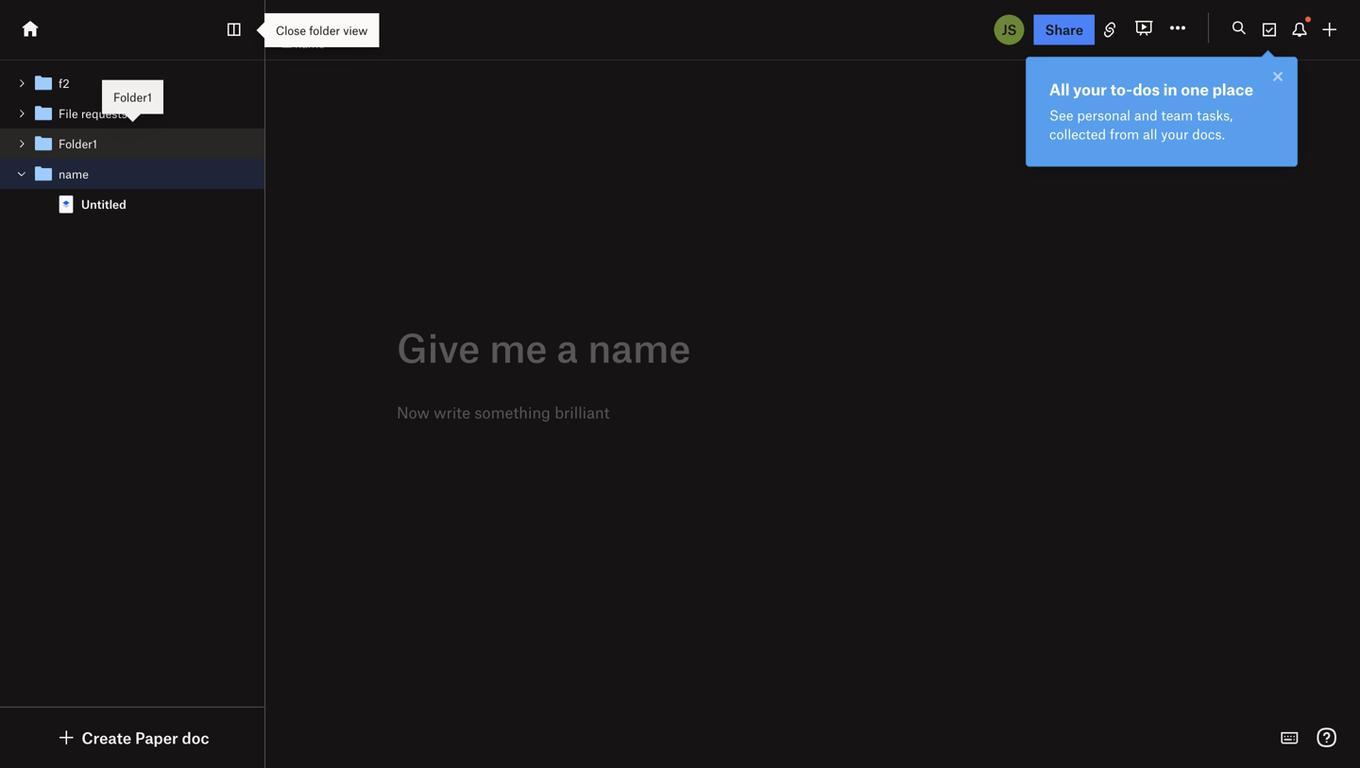 Task type: describe. For each thing, give the bounding box(es) containing it.
from
[[1110, 125, 1140, 142]]

create paper doc button
[[55, 727, 209, 749]]

template content image
[[55, 193, 77, 215]]

share
[[1046, 21, 1084, 38]]

1 horizontal spatial name link
[[280, 34, 325, 53]]

docs.
[[1193, 125, 1226, 142]]

team
[[1162, 107, 1194, 124]]

0 horizontal spatial your
[[1074, 79, 1108, 99]]

untitled inside list item
[[81, 197, 126, 211]]

all your to-dos in one place see personal and team tasks, collected from all your docs.
[[1050, 79, 1254, 142]]

template content image for file requests
[[32, 102, 55, 125]]

js
[[1002, 21, 1017, 38]]

0 horizontal spatial name link
[[0, 159, 265, 189]]

template content image for f2
[[32, 72, 55, 95]]

see
[[1050, 107, 1074, 124]]

share button
[[1034, 15, 1095, 45]]

tasks,
[[1197, 107, 1233, 124]]

overlay image
[[1267, 65, 1290, 88]]

0 vertical spatial untitled
[[280, 12, 330, 28]]

expand folder image
[[15, 137, 28, 150]]

dos
[[1133, 79, 1161, 99]]

folder1 list item
[[0, 129, 265, 159]]

create
[[82, 728, 132, 748]]

requests
[[81, 106, 127, 120]]

to-
[[1111, 79, 1133, 99]]

0 horizontal spatial untitled link
[[0, 189, 265, 219]]

personal
[[1078, 107, 1131, 124]]

dig image
[[55, 727, 78, 749]]

file requests link
[[0, 98, 265, 129]]

f2 link
[[0, 68, 265, 98]]



Task type: locate. For each thing, give the bounding box(es) containing it.
f2
[[59, 76, 70, 90]]

0 vertical spatial name
[[295, 36, 325, 50]]

create paper doc
[[82, 728, 209, 748]]

folder1
[[59, 137, 97, 151]]

expand folder image
[[15, 77, 28, 90], [15, 107, 28, 120]]

2 expand folder image from the top
[[15, 107, 28, 120]]

0 horizontal spatial name
[[59, 167, 89, 181]]

1 expand folder image from the top
[[15, 77, 28, 90]]

untitled link
[[280, 10, 330, 31], [0, 189, 265, 219]]

list item containing name
[[0, 159, 265, 219]]

in
[[1164, 79, 1178, 99]]

1 vertical spatial expand folder image
[[15, 107, 28, 120]]

0 vertical spatial name link
[[280, 34, 325, 53]]

untitled
[[280, 12, 330, 28], [81, 197, 126, 211]]

and
[[1135, 107, 1158, 124]]

template content image
[[32, 72, 55, 95], [32, 102, 55, 125], [32, 132, 55, 155], [32, 163, 55, 185]]

all
[[1144, 125, 1158, 142]]

1 vertical spatial untitled
[[81, 197, 126, 211]]

your
[[1074, 79, 1108, 99], [1162, 125, 1189, 142]]

template content image right expand folder icon
[[32, 132, 55, 155]]

name inside list item
[[59, 167, 89, 181]]

expand folder image left 'f2'
[[15, 77, 28, 90]]

name link
[[280, 34, 325, 53], [0, 159, 265, 189]]

0 vertical spatial untitled link
[[280, 10, 330, 31]]

1 horizontal spatial untitled link
[[280, 10, 330, 31]]

template content image left 'file'
[[32, 102, 55, 125]]

template content image for folder1
[[32, 132, 55, 155]]

js button
[[993, 13, 1027, 47]]

template content image right close folder icon
[[32, 163, 55, 185]]

heading
[[397, 325, 1068, 370]]

all
[[1050, 79, 1070, 99]]

1 horizontal spatial name
[[295, 36, 325, 50]]

place
[[1213, 79, 1254, 99]]

1 horizontal spatial your
[[1162, 125, 1189, 142]]

template content image for name
[[32, 163, 55, 185]]

0 vertical spatial your
[[1074, 79, 1108, 99]]

your up personal
[[1074, 79, 1108, 99]]

4 template content image from the top
[[32, 163, 55, 185]]

1 vertical spatial your
[[1162, 125, 1189, 142]]

folder1 link
[[0, 129, 265, 159]]

0 vertical spatial expand folder image
[[15, 77, 28, 90]]

expand folder image for f2
[[15, 77, 28, 90]]

list item
[[0, 159, 265, 219]]

expand folder image inside file requests link
[[15, 107, 28, 120]]

1 vertical spatial name
[[59, 167, 89, 181]]

3 template content image from the top
[[32, 132, 55, 155]]

close folder image
[[15, 167, 28, 180]]

expand folder image for file requests
[[15, 107, 28, 120]]

template content image inside folder1 link
[[32, 132, 55, 155]]

1 template content image from the top
[[32, 72, 55, 95]]

1 vertical spatial untitled link
[[0, 189, 265, 219]]

file
[[59, 106, 78, 120]]

2 template content image from the top
[[32, 102, 55, 125]]

/ contents list
[[0, 68, 265, 219]]

one
[[1182, 79, 1210, 99]]

name for leftmost name link
[[59, 167, 89, 181]]

file requests
[[59, 106, 127, 120]]

your down team
[[1162, 125, 1189, 142]]

template content image inside name link
[[32, 163, 55, 185]]

1 horizontal spatial untitled
[[280, 12, 330, 28]]

name for the right name link
[[295, 36, 325, 50]]

expand folder image inside f2 link
[[15, 77, 28, 90]]

1 vertical spatial name link
[[0, 159, 265, 189]]

paper
[[135, 728, 178, 748]]

close image
[[1267, 65, 1290, 88]]

expand folder image up expand folder icon
[[15, 107, 28, 120]]

doc
[[182, 728, 209, 748]]

template content image left 'f2'
[[32, 72, 55, 95]]

collected
[[1050, 125, 1107, 142]]

name
[[295, 36, 325, 50], [59, 167, 89, 181]]

0 horizontal spatial untitled
[[81, 197, 126, 211]]



Task type: vqa. For each thing, say whether or not it's contained in the screenshot.
Edit dropdown button
no



